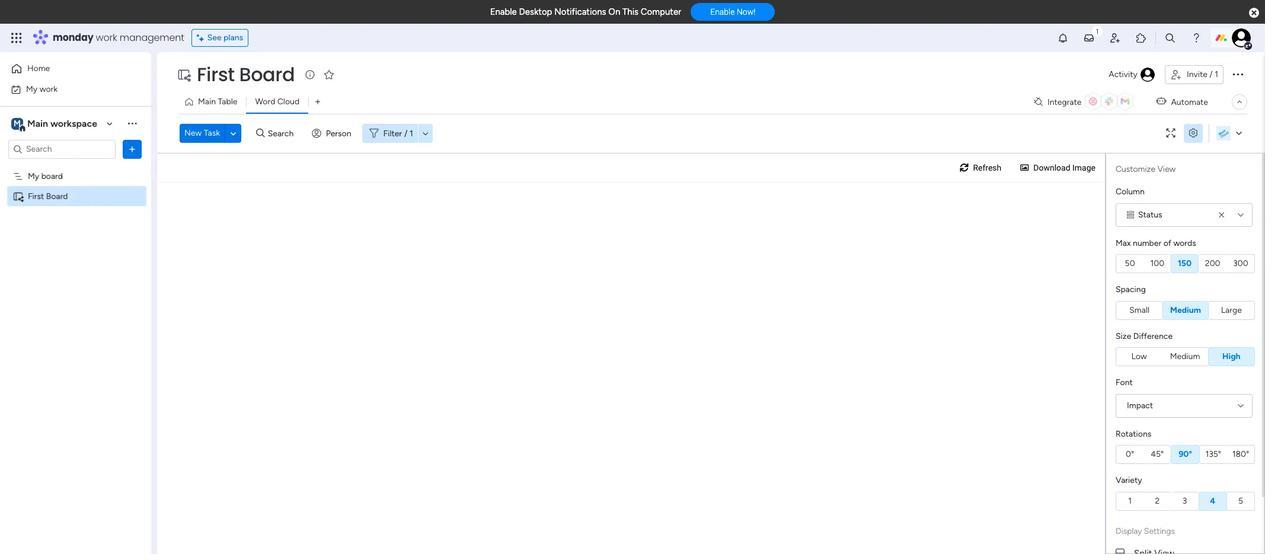 Task type: locate. For each thing, give the bounding box(es) containing it.
0 vertical spatial my
[[26, 84, 37, 94]]

2 button
[[1144, 492, 1171, 511]]

1 vertical spatial medium button
[[1162, 347, 1208, 366]]

1 button
[[1116, 492, 1144, 511]]

work down home
[[40, 84, 58, 94]]

medium up difference
[[1170, 305, 1201, 315]]

first board
[[197, 61, 295, 88], [28, 191, 68, 201]]

1 horizontal spatial /
[[1210, 69, 1213, 79]]

new task
[[184, 128, 220, 138]]

/ for invite
[[1210, 69, 1213, 79]]

5 button
[[1227, 492, 1255, 511]]

board
[[239, 61, 295, 88], [46, 191, 68, 201]]

1 horizontal spatial 1
[[1128, 496, 1132, 506]]

word cloud
[[255, 97, 299, 107]]

workspace options image
[[126, 118, 138, 129]]

my
[[26, 84, 37, 94], [28, 171, 39, 181]]

large button
[[1209, 301, 1255, 320]]

1 horizontal spatial board
[[239, 61, 295, 88]]

0 horizontal spatial first
[[28, 191, 44, 201]]

main for main workspace
[[27, 118, 48, 129]]

main left table
[[198, 97, 216, 107]]

first
[[197, 61, 235, 88], [28, 191, 44, 201]]

200
[[1205, 259, 1221, 269]]

0 vertical spatial options image
[[1231, 67, 1245, 81]]

main inside workspace selection element
[[27, 118, 48, 129]]

0 vertical spatial main
[[198, 97, 216, 107]]

person
[[326, 128, 351, 138]]

1 vertical spatial 1
[[410, 128, 413, 138]]

enable
[[490, 7, 517, 17], [710, 7, 735, 17]]

0 horizontal spatial work
[[40, 84, 58, 94]]

medium down difference
[[1170, 352, 1200, 362]]

first board up table
[[197, 61, 295, 88]]

1 vertical spatial /
[[404, 128, 408, 138]]

work right monday
[[96, 31, 117, 44]]

enable left "now!"
[[710, 7, 735, 17]]

2 horizontal spatial 1
[[1215, 69, 1218, 79]]

/ right filter
[[404, 128, 408, 138]]

1 vertical spatial my
[[28, 171, 39, 181]]

enable left desktop
[[490, 7, 517, 17]]

0 vertical spatial /
[[1210, 69, 1213, 79]]

/ inside button
[[1210, 69, 1213, 79]]

invite members image
[[1109, 32, 1121, 44]]

rotations
[[1116, 429, 1152, 439]]

300 button
[[1227, 254, 1255, 273]]

0 vertical spatial first board
[[197, 61, 295, 88]]

my left board at top
[[28, 171, 39, 181]]

0 horizontal spatial enable
[[490, 7, 517, 17]]

medium button up difference
[[1163, 301, 1209, 320]]

90°
[[1179, 449, 1192, 460]]

1
[[1215, 69, 1218, 79], [410, 128, 413, 138], [1128, 496, 1132, 506]]

customize view
[[1116, 164, 1176, 174]]

collapse board header image
[[1235, 97, 1245, 107]]

0 horizontal spatial 1
[[410, 128, 413, 138]]

1 horizontal spatial main
[[198, 97, 216, 107]]

1 vertical spatial first board
[[28, 191, 68, 201]]

0 vertical spatial medium
[[1170, 305, 1201, 315]]

option
[[0, 165, 151, 168]]

1 horizontal spatial work
[[96, 31, 117, 44]]

1 vertical spatial first
[[28, 191, 44, 201]]

3
[[1183, 496, 1187, 506]]

first down my board
[[28, 191, 44, 201]]

column
[[1116, 187, 1145, 197]]

new
[[184, 128, 202, 138]]

max
[[1116, 238, 1131, 248]]

list box
[[0, 164, 151, 366]]

0 horizontal spatial /
[[404, 128, 408, 138]]

m
[[14, 118, 21, 128]]

main table
[[198, 97, 237, 107]]

high button
[[1208, 347, 1255, 366]]

0 horizontal spatial shareable board image
[[12, 191, 24, 202]]

4
[[1210, 496, 1216, 506]]

my down home
[[26, 84, 37, 94]]

options image down workspace options icon
[[126, 143, 138, 155]]

1 down variety in the right of the page
[[1128, 496, 1132, 506]]

home
[[27, 63, 50, 74]]

1 vertical spatial medium
[[1170, 352, 1200, 362]]

1 horizontal spatial options image
[[1231, 67, 1245, 81]]

0 horizontal spatial main
[[27, 118, 48, 129]]

v2 search image
[[256, 127, 265, 140]]

/ right the invite on the right of the page
[[1210, 69, 1213, 79]]

table
[[218, 97, 237, 107]]

180° button
[[1227, 445, 1255, 464]]

now!
[[737, 7, 756, 17]]

person button
[[307, 124, 358, 143]]

first up main table
[[197, 61, 235, 88]]

v2 status outline image
[[1127, 211, 1134, 219]]

1 horizontal spatial first
[[197, 61, 235, 88]]

shareable board image
[[177, 68, 191, 82], [12, 191, 24, 202]]

enable now! button
[[691, 3, 775, 21]]

board up 'word'
[[239, 61, 295, 88]]

options image
[[1231, 67, 1245, 81], [126, 143, 138, 155]]

of
[[1164, 238, 1172, 248]]

options image up collapse board header image
[[1231, 67, 1245, 81]]

0 horizontal spatial options image
[[126, 143, 138, 155]]

jacob simon image
[[1232, 28, 1251, 47]]

2 vertical spatial 1
[[1128, 496, 1132, 506]]

Search in workspace field
[[25, 142, 99, 156]]

list box containing my board
[[0, 164, 151, 366]]

1 left arrow down icon
[[410, 128, 413, 138]]

plans
[[224, 33, 243, 43]]

1 right the invite on the right of the page
[[1215, 69, 1218, 79]]

50 button
[[1116, 254, 1144, 273]]

0 vertical spatial board
[[239, 61, 295, 88]]

1 vertical spatial main
[[27, 118, 48, 129]]

on
[[608, 7, 620, 17]]

this
[[623, 7, 639, 17]]

size
[[1116, 331, 1131, 341]]

0 vertical spatial 1
[[1215, 69, 1218, 79]]

filter / 1
[[383, 128, 413, 138]]

notifications
[[554, 7, 606, 17]]

0 horizontal spatial first board
[[28, 191, 68, 201]]

0 horizontal spatial board
[[46, 191, 68, 201]]

main right workspace icon
[[27, 118, 48, 129]]

0 vertical spatial medium button
[[1163, 301, 1209, 320]]

settings image
[[1184, 129, 1203, 138]]

dapulse close image
[[1249, 7, 1259, 19]]

search everything image
[[1164, 32, 1176, 44]]

first board down my board
[[28, 191, 68, 201]]

medium button down difference
[[1162, 347, 1208, 366]]

enable inside button
[[710, 7, 735, 17]]

5
[[1239, 496, 1243, 506]]

number
[[1133, 238, 1162, 248]]

1 horizontal spatial enable
[[710, 7, 735, 17]]

enable for enable now!
[[710, 7, 735, 17]]

spacing
[[1116, 285, 1146, 295]]

0 vertical spatial shareable board image
[[177, 68, 191, 82]]

0 vertical spatial work
[[96, 31, 117, 44]]

my inside button
[[26, 84, 37, 94]]

enable now!
[[710, 7, 756, 17]]

word
[[255, 97, 275, 107]]

small button
[[1116, 301, 1163, 320]]

monday
[[53, 31, 93, 44]]

medium for size difference
[[1170, 352, 1200, 362]]

150 button
[[1171, 254, 1199, 273]]

v2 split view image
[[1116, 547, 1125, 554]]

my work button
[[7, 80, 127, 99]]

4 button
[[1199, 492, 1227, 511]]

0° button
[[1116, 445, 1144, 464]]

1 vertical spatial shareable board image
[[12, 191, 24, 202]]

board down board at top
[[46, 191, 68, 201]]

work inside button
[[40, 84, 58, 94]]

word cloud button
[[246, 92, 308, 111]]

180°
[[1232, 449, 1249, 460]]

font
[[1116, 378, 1133, 388]]

add view image
[[315, 98, 320, 106]]

200 button
[[1199, 254, 1227, 273]]

1 vertical spatial work
[[40, 84, 58, 94]]

main inside button
[[198, 97, 216, 107]]



Task type: describe. For each thing, give the bounding box(es) containing it.
dapulse integrations image
[[1034, 98, 1043, 106]]

shareable board image inside list box
[[12, 191, 24, 202]]

135° button
[[1200, 445, 1227, 464]]

First Board field
[[194, 61, 298, 88]]

high
[[1223, 352, 1241, 362]]

small
[[1130, 305, 1150, 315]]

cloud
[[277, 97, 299, 107]]

add to favorites image
[[323, 68, 335, 80]]

management
[[120, 31, 184, 44]]

words
[[1174, 238, 1196, 248]]

task
[[204, 128, 220, 138]]

main workspace
[[27, 118, 97, 129]]

my for my work
[[26, 84, 37, 94]]

150
[[1178, 259, 1192, 269]]

view
[[1158, 164, 1176, 174]]

100 button
[[1144, 254, 1171, 273]]

status
[[1138, 210, 1162, 220]]

computer
[[641, 7, 681, 17]]

main for main table
[[198, 97, 216, 107]]

select product image
[[11, 32, 23, 44]]

customize
[[1116, 164, 1156, 174]]

1 for filter / 1
[[410, 128, 413, 138]]

enable for enable desktop notifications on this computer
[[490, 7, 517, 17]]

1 for invite / 1
[[1215, 69, 1218, 79]]

low
[[1132, 352, 1147, 362]]

notifications image
[[1057, 32, 1069, 44]]

45°
[[1151, 449, 1164, 460]]

angle down image
[[230, 129, 236, 138]]

low button
[[1116, 347, 1162, 366]]

arrow down image
[[418, 126, 433, 141]]

settings
[[1144, 526, 1175, 536]]

300
[[1233, 259, 1248, 269]]

medium button for size difference
[[1162, 347, 1208, 366]]

home button
[[7, 59, 127, 78]]

monday work management
[[53, 31, 184, 44]]

workspace selection element
[[11, 117, 99, 132]]

apps image
[[1135, 32, 1147, 44]]

automate
[[1171, 97, 1208, 107]]

100
[[1150, 259, 1165, 269]]

invite / 1 button
[[1165, 65, 1224, 84]]

0°
[[1126, 449, 1134, 460]]

size difference
[[1116, 331, 1173, 341]]

display
[[1116, 526, 1142, 536]]

1 horizontal spatial shareable board image
[[177, 68, 191, 82]]

inbox image
[[1083, 32, 1095, 44]]

board
[[41, 171, 63, 181]]

my work
[[26, 84, 58, 94]]

1 image
[[1092, 24, 1103, 38]]

activity button
[[1104, 65, 1160, 84]]

45° button
[[1144, 445, 1171, 464]]

show board description image
[[303, 69, 317, 81]]

enable desktop notifications on this computer
[[490, 7, 681, 17]]

impact
[[1127, 401, 1153, 411]]

0 vertical spatial first
[[197, 61, 235, 88]]

3 button
[[1171, 492, 1199, 511]]

invite / 1
[[1187, 69, 1218, 79]]

variety
[[1116, 476, 1142, 486]]

work for my
[[40, 84, 58, 94]]

1 horizontal spatial first board
[[197, 61, 295, 88]]

my for my board
[[28, 171, 39, 181]]

90° button
[[1171, 445, 1200, 464]]

display settings
[[1116, 526, 1175, 536]]

large
[[1221, 305, 1242, 315]]

activity
[[1109, 69, 1138, 79]]

1 vertical spatial options image
[[126, 143, 138, 155]]

invite
[[1187, 69, 1208, 79]]

new task button
[[180, 124, 225, 143]]

Search field
[[265, 125, 300, 142]]

see plans
[[207, 33, 243, 43]]

autopilot image
[[1156, 94, 1166, 109]]

max number of words
[[1116, 238, 1196, 248]]

50
[[1125, 259, 1135, 269]]

work for monday
[[96, 31, 117, 44]]

open full screen image
[[1161, 129, 1180, 138]]

2
[[1155, 496, 1160, 506]]

medium button for spacing
[[1163, 301, 1209, 320]]

help image
[[1191, 32, 1202, 44]]

135°
[[1206, 449, 1221, 460]]

workspace
[[50, 118, 97, 129]]

integrate
[[1048, 97, 1082, 107]]

workspace image
[[11, 117, 23, 130]]

medium for spacing
[[1170, 305, 1201, 315]]

see plans button
[[191, 29, 249, 47]]

difference
[[1134, 331, 1173, 341]]

desktop
[[519, 7, 552, 17]]

filter
[[383, 128, 402, 138]]

/ for filter
[[404, 128, 408, 138]]

first inside list box
[[28, 191, 44, 201]]

my board
[[28, 171, 63, 181]]

1 vertical spatial board
[[46, 191, 68, 201]]

see
[[207, 33, 222, 43]]

main table button
[[180, 92, 246, 111]]



Task type: vqa. For each thing, say whether or not it's contained in the screenshot.


